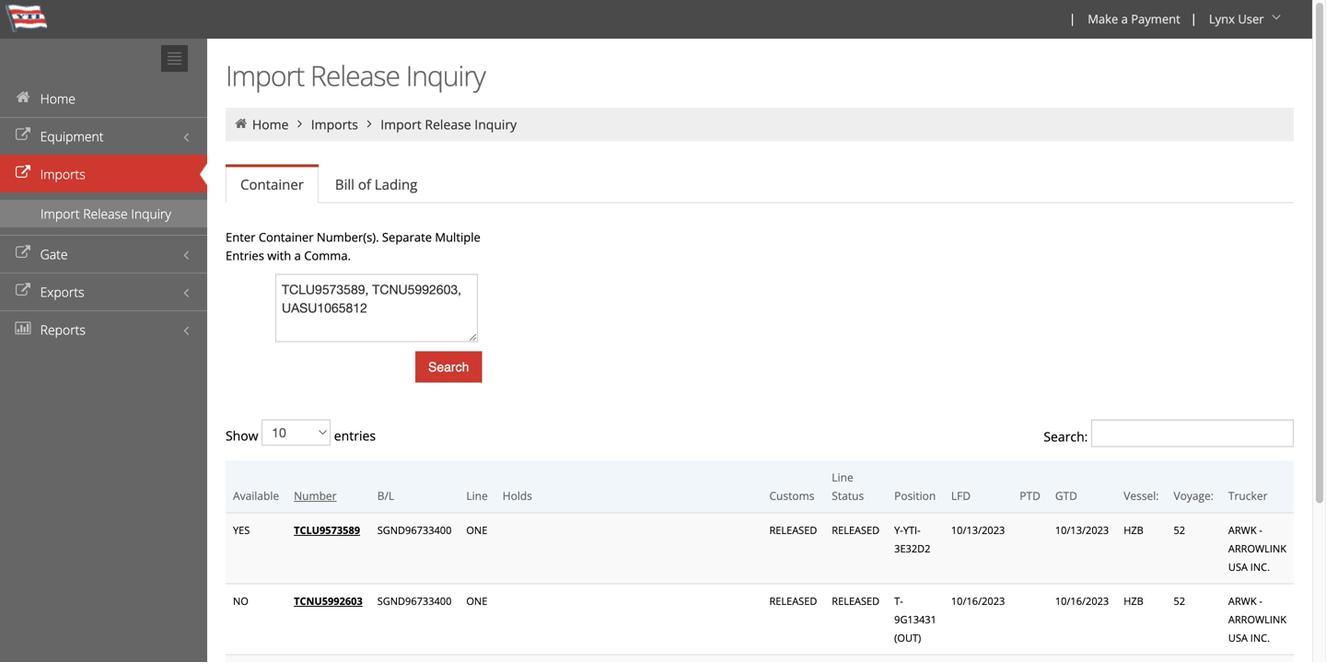 Task type: vqa. For each thing, say whether or not it's contained in the screenshot.
Gauge:
no



Task type: locate. For each thing, give the bounding box(es) containing it.
52
[[1174, 523, 1186, 537], [1174, 594, 1186, 608]]

2 vertical spatial release
[[83, 205, 128, 223]]

gtd
[[1056, 488, 1078, 504]]

home left angle right image at the left of page
[[252, 116, 289, 133]]

trucker: activate to sort column ascending column header
[[1222, 461, 1295, 513]]

1 horizontal spatial |
[[1191, 10, 1198, 27]]

1 52 from the top
[[1174, 523, 1186, 537]]

inquiry
[[406, 57, 485, 94], [475, 116, 517, 133], [131, 205, 171, 223]]

angle down image
[[1268, 11, 1286, 23]]

1 vertical spatial line
[[467, 488, 488, 504]]

2 one from the top
[[467, 594, 488, 608]]

import release inquiry link
[[381, 116, 517, 133], [0, 200, 207, 228]]

0 vertical spatial sgnd96733400
[[378, 523, 452, 537]]

1 vertical spatial -
[[1260, 594, 1263, 608]]

voyage:
[[1174, 488, 1214, 504]]

external link image inside gate link
[[14, 246, 32, 259]]

sgnd96733400 for tclu9573589
[[378, 523, 452, 537]]

imports link
[[311, 116, 358, 133], [0, 155, 207, 193]]

lfd: activate to sort column ascending column header
[[944, 461, 1013, 513]]

search button
[[416, 352, 482, 383]]

home link up equipment
[[0, 79, 207, 117]]

arrowlink
[[1229, 542, 1287, 556], [1229, 613, 1287, 627]]

position
[[895, 488, 936, 504]]

imports
[[311, 116, 358, 133], [40, 165, 85, 183]]

a inside enter container number(s).  separate multiple entries with a comma.
[[295, 247, 301, 264]]

multiple
[[435, 229, 481, 246]]

equipment
[[40, 128, 104, 145]]

0 horizontal spatial home link
[[0, 79, 207, 117]]

release up gate link
[[83, 205, 128, 223]]

holds: activate to sort column ascending column header
[[496, 461, 762, 513]]

of
[[358, 175, 371, 194]]

0 horizontal spatial line
[[467, 488, 488, 504]]

1 horizontal spatial import
[[226, 57, 304, 94]]

0 vertical spatial line
[[832, 470, 854, 485]]

inquiry for topmost import release inquiry link
[[475, 116, 517, 133]]

0 horizontal spatial release
[[83, 205, 128, 223]]

10/16/2023
[[952, 594, 1006, 608], [1056, 594, 1110, 608]]

arwk - arrowlink usa inc.
[[1229, 523, 1287, 574], [1229, 594, 1287, 645]]

import release inquiry up gate link
[[41, 205, 171, 223]]

0 vertical spatial 52
[[1174, 523, 1186, 537]]

- for 10/16/2023
[[1260, 594, 1263, 608]]

1 horizontal spatial a
[[1122, 11, 1129, 27]]

1 vertical spatial container
[[259, 229, 314, 246]]

2 52 from the top
[[1174, 594, 1186, 608]]

line up status at the bottom of page
[[832, 470, 854, 485]]

released
[[770, 523, 818, 537], [832, 523, 880, 537], [770, 594, 818, 608], [832, 594, 880, 608]]

reports
[[40, 321, 86, 339]]

0 horizontal spatial import release inquiry link
[[0, 200, 207, 228]]

bill
[[335, 175, 355, 194]]

1 vertical spatial arwk - arrowlink usa inc.
[[1229, 594, 1287, 645]]

home image
[[233, 117, 249, 130]]

1 sgnd96733400 from the top
[[378, 523, 452, 537]]

ptd
[[1020, 488, 1041, 504]]

0 vertical spatial import
[[226, 57, 304, 94]]

2 horizontal spatial import
[[381, 116, 422, 133]]

10/13/2023
[[952, 523, 1006, 537], [1056, 523, 1110, 537]]

0 vertical spatial one
[[467, 523, 488, 537]]

container up with
[[259, 229, 314, 246]]

2 arrowlink from the top
[[1229, 613, 1287, 627]]

1 vertical spatial inc.
[[1251, 631, 1271, 645]]

2 10/16/2023 from the left
[[1056, 594, 1110, 608]]

0 horizontal spatial imports
[[40, 165, 85, 183]]

1 vertical spatial hzb
[[1124, 594, 1144, 608]]

release for topmost import release inquiry link
[[425, 116, 471, 133]]

external link image
[[14, 129, 32, 141], [14, 166, 32, 179]]

customs: activate to sort column ascending column header
[[762, 461, 825, 513]]

2 external link image from the top
[[14, 166, 32, 179]]

line left holds
[[467, 488, 488, 504]]

available
[[233, 488, 279, 504]]

1 horizontal spatial 10/16/2023
[[1056, 594, 1110, 608]]

1 vertical spatial external link image
[[14, 166, 32, 179]]

2 horizontal spatial release
[[425, 116, 471, 133]]

available: activate to sort column ascending column header
[[226, 461, 287, 513]]

vessel:: activate to sort column ascending column header
[[1117, 461, 1167, 513]]

arwk
[[1229, 523, 1257, 537], [1229, 594, 1257, 608]]

10/13/2023 down the lfd
[[952, 523, 1006, 537]]

1 vertical spatial 52
[[1174, 594, 1186, 608]]

0 horizontal spatial home
[[40, 90, 76, 107]]

bar chart image
[[14, 322, 32, 335]]

None text field
[[1092, 420, 1295, 447]]

customs
[[770, 488, 815, 504]]

t- 9g13431 (out)
[[895, 594, 937, 645]]

sgnd96733400 for tcnu5992603
[[378, 594, 452, 608]]

sgnd96733400 down b/l: activate to sort column ascending column header
[[378, 523, 452, 537]]

1 arwk from the top
[[1229, 523, 1257, 537]]

home right home image
[[40, 90, 76, 107]]

t-
[[895, 594, 904, 608]]

1 10/16/2023 from the left
[[952, 594, 1006, 608]]

exports link
[[0, 273, 207, 311]]

external link image up bar chart icon
[[14, 284, 32, 297]]

None text field
[[276, 274, 478, 342]]

external link image for equipment
[[14, 129, 32, 141]]

make a payment link
[[1080, 0, 1188, 39]]

lynx
[[1210, 11, 1236, 27]]

2 inc. from the top
[[1251, 631, 1271, 645]]

2 vertical spatial inquiry
[[131, 205, 171, 223]]

status
[[832, 488, 865, 504]]

0 vertical spatial imports
[[311, 116, 358, 133]]

imports link left angle right icon
[[311, 116, 358, 133]]

2 external link image from the top
[[14, 284, 32, 297]]

1 external link image from the top
[[14, 246, 32, 259]]

10/13/2023 down gtd
[[1056, 523, 1110, 537]]

alert containing yes
[[226, 513, 1295, 663]]

1 arwk - arrowlink usa inc. from the top
[[1229, 523, 1287, 574]]

external link image for exports
[[14, 284, 32, 297]]

1 vertical spatial import
[[381, 116, 422, 133]]

1 vertical spatial import release inquiry
[[381, 116, 517, 133]]

0 vertical spatial a
[[1122, 11, 1129, 27]]

one
[[467, 523, 488, 537], [467, 594, 488, 608]]

import release inquiry
[[226, 57, 485, 94], [381, 116, 517, 133], [41, 205, 171, 223]]

1 arrowlink from the top
[[1229, 542, 1287, 556]]

import for topmost import release inquiry link
[[381, 116, 422, 133]]

1 vertical spatial arrowlink
[[1229, 613, 1287, 627]]

import right angle right icon
[[381, 116, 422, 133]]

1 horizontal spatial line
[[832, 470, 854, 485]]

a right make
[[1122, 11, 1129, 27]]

holds
[[503, 488, 533, 504]]

release for bottommost import release inquiry link
[[83, 205, 128, 223]]

imports link down equipment
[[0, 155, 207, 193]]

angle right image
[[292, 117, 308, 130]]

1 horizontal spatial 10/13/2023
[[1056, 523, 1110, 537]]

inc. for 10/16/2023
[[1251, 631, 1271, 645]]

0 horizontal spatial |
[[1070, 10, 1076, 27]]

import
[[226, 57, 304, 94], [381, 116, 422, 133], [41, 205, 80, 223]]

1 vertical spatial imports link
[[0, 155, 207, 193]]

| left make
[[1070, 10, 1076, 27]]

lading
[[375, 175, 418, 194]]

import release inquiry for topmost import release inquiry link
[[381, 116, 517, 133]]

1 horizontal spatial imports
[[311, 116, 358, 133]]

number(s).
[[317, 229, 379, 246]]

line for line status
[[832, 470, 854, 485]]

2 arwk from the top
[[1229, 594, 1257, 608]]

import release inquiry link right angle right icon
[[381, 116, 517, 133]]

2 vertical spatial import release inquiry
[[41, 205, 171, 223]]

imports down equipment
[[40, 165, 85, 183]]

location: activate to sort column ascending column header
[[888, 461, 944, 513]]

number
[[294, 488, 337, 504]]

container up enter
[[241, 175, 304, 194]]

container
[[241, 175, 304, 194], [259, 229, 314, 246]]

release up angle right icon
[[311, 57, 400, 94]]

arwk - arrowlink usa inc. for 10/13/2023
[[1229, 523, 1287, 574]]

lynx user link
[[1201, 0, 1293, 39]]

home
[[40, 90, 76, 107], [252, 116, 289, 133]]

0 vertical spatial home
[[40, 90, 76, 107]]

0 vertical spatial import release inquiry
[[226, 57, 485, 94]]

usa for 10/13/2023
[[1229, 560, 1249, 574]]

row
[[226, 461, 1295, 513]]

0 horizontal spatial a
[[295, 247, 301, 264]]

comma.
[[304, 247, 351, 264]]

gate
[[40, 246, 68, 263]]

hzb
[[1124, 523, 1144, 537], [1124, 594, 1144, 608]]

52 for 10/13/2023
[[1174, 523, 1186, 537]]

1 vertical spatial inquiry
[[475, 116, 517, 133]]

line
[[832, 470, 854, 485], [467, 488, 488, 504]]

line inside line status
[[832, 470, 854, 485]]

1 vertical spatial arwk
[[1229, 594, 1257, 608]]

2 - from the top
[[1260, 594, 1263, 608]]

0 horizontal spatial 10/16/2023
[[952, 594, 1006, 608]]

0 vertical spatial arwk
[[1229, 523, 1257, 537]]

entries
[[331, 427, 376, 445]]

|
[[1070, 10, 1076, 27], [1191, 10, 1198, 27]]

1 vertical spatial home
[[252, 116, 289, 133]]

line: activate to sort column ascending column header
[[459, 461, 496, 513]]

1 horizontal spatial home link
[[252, 116, 289, 133]]

| left lynx
[[1191, 10, 1198, 27]]

0 vertical spatial hzb
[[1124, 523, 1144, 537]]

user
[[1239, 11, 1265, 27]]

0 horizontal spatial import
[[41, 205, 80, 223]]

1 hzb from the top
[[1124, 523, 1144, 537]]

2 vertical spatial import
[[41, 205, 80, 223]]

0 vertical spatial external link image
[[14, 129, 32, 141]]

home link left angle right image at the left of page
[[252, 116, 289, 133]]

gate link
[[0, 235, 207, 273]]

release right angle right icon
[[425, 116, 471, 133]]

row containing line status
[[226, 461, 1295, 513]]

1 10/13/2023 from the left
[[952, 523, 1006, 537]]

external link image inside equipment link
[[14, 129, 32, 141]]

1 vertical spatial one
[[467, 594, 488, 608]]

bill of lading
[[335, 175, 418, 194]]

0 horizontal spatial 10/13/2023
[[952, 523, 1006, 537]]

0 vertical spatial -
[[1260, 523, 1263, 537]]

1 one from the top
[[467, 523, 488, 537]]

usa
[[1229, 560, 1249, 574], [1229, 631, 1249, 645]]

external link image inside exports link
[[14, 284, 32, 297]]

one for tcnu5992603
[[467, 594, 488, 608]]

line for line
[[467, 488, 488, 504]]

1 horizontal spatial release
[[311, 57, 400, 94]]

0 vertical spatial arwk - arrowlink usa inc.
[[1229, 523, 1287, 574]]

a right with
[[295, 247, 301, 264]]

imports left angle right icon
[[311, 116, 358, 133]]

sgnd96733400
[[378, 523, 452, 537], [378, 594, 452, 608]]

import release inquiry right angle right icon
[[381, 116, 517, 133]]

1 vertical spatial a
[[295, 247, 301, 264]]

external link image for gate
[[14, 246, 32, 259]]

0 vertical spatial external link image
[[14, 246, 32, 259]]

import release inquiry link up gate link
[[0, 200, 207, 228]]

a
[[1122, 11, 1129, 27], [295, 247, 301, 264]]

0 vertical spatial imports link
[[311, 116, 358, 133]]

0 vertical spatial arrowlink
[[1229, 542, 1287, 556]]

arrowlink for 10/16/2023
[[1229, 613, 1287, 627]]

2 usa from the top
[[1229, 631, 1249, 645]]

inc. for 10/13/2023
[[1251, 560, 1271, 574]]

2 hzb from the top
[[1124, 594, 1144, 608]]

1 vertical spatial usa
[[1229, 631, 1249, 645]]

external link image left gate
[[14, 246, 32, 259]]

(out)
[[895, 631, 922, 645]]

external link image
[[14, 246, 32, 259], [14, 284, 32, 297]]

2 | from the left
[[1191, 10, 1198, 27]]

1 vertical spatial sgnd96733400
[[378, 594, 452, 608]]

search
[[428, 360, 469, 375]]

0 horizontal spatial imports link
[[0, 155, 207, 193]]

import for bottommost import release inquiry link
[[41, 205, 80, 223]]

release
[[311, 57, 400, 94], [425, 116, 471, 133], [83, 205, 128, 223]]

sgnd96733400 right tcnu5992603
[[378, 594, 452, 608]]

-
[[1260, 523, 1263, 537], [1260, 594, 1263, 608]]

alert
[[226, 513, 1295, 663]]

1 horizontal spatial import release inquiry link
[[381, 116, 517, 133]]

inc.
[[1251, 560, 1271, 574], [1251, 631, 1271, 645]]

2 sgnd96733400 from the top
[[378, 594, 452, 608]]

separate
[[382, 229, 432, 246]]

import release inquiry up angle right icon
[[226, 57, 485, 94]]

0 vertical spatial usa
[[1229, 560, 1249, 574]]

b/l: activate to sort column ascending column header
[[370, 461, 459, 513]]

home link
[[0, 79, 207, 117], [252, 116, 289, 133]]

0 vertical spatial inc.
[[1251, 560, 1271, 574]]

1 vertical spatial release
[[425, 116, 471, 133]]

hzb for 10/13/2023
[[1124, 523, 1144, 537]]

2 arwk - arrowlink usa inc. from the top
[[1229, 594, 1287, 645]]

1 - from the top
[[1260, 523, 1263, 537]]

import up gate
[[41, 205, 80, 223]]

grid
[[226, 274, 1295, 663]]

0 vertical spatial release
[[311, 57, 400, 94]]

import up home icon
[[226, 57, 304, 94]]

1 inc. from the top
[[1251, 560, 1271, 574]]

1 vertical spatial external link image
[[14, 284, 32, 297]]

line status
[[832, 470, 865, 504]]

52 for 10/16/2023
[[1174, 594, 1186, 608]]

1 usa from the top
[[1229, 560, 1249, 574]]

1 external link image from the top
[[14, 129, 32, 141]]

y-
[[895, 523, 904, 537]]

yes
[[233, 523, 250, 537]]



Task type: describe. For each thing, give the bounding box(es) containing it.
inquiry for bottommost import release inquiry link
[[131, 205, 171, 223]]

vessel:
[[1124, 488, 1160, 504]]

tcnu5992603
[[294, 594, 363, 608]]

home image
[[14, 91, 32, 104]]

import release inquiry for bottommost import release inquiry link
[[41, 205, 171, 223]]

9g13431
[[895, 613, 937, 627]]

1 | from the left
[[1070, 10, 1076, 27]]

line status: activate to sort column ascending column header
[[825, 461, 888, 513]]

angle right image
[[362, 117, 378, 130]]

grid containing show
[[226, 274, 1295, 663]]

bill of lading link
[[321, 166, 432, 203]]

with
[[268, 247, 291, 264]]

ptd: activate to sort column ascending column header
[[1013, 461, 1048, 513]]

trucker
[[1229, 488, 1268, 504]]

b/l
[[378, 488, 395, 504]]

equipment link
[[0, 117, 207, 155]]

number: activate to sort column ascending column header
[[287, 461, 370, 513]]

1 horizontal spatial imports link
[[311, 116, 358, 133]]

container link
[[226, 167, 319, 203]]

show
[[226, 427, 262, 445]]

payment
[[1132, 11, 1181, 27]]

make a payment
[[1088, 11, 1181, 27]]

usa for 10/16/2023
[[1229, 631, 1249, 645]]

- for 10/13/2023
[[1260, 523, 1263, 537]]

exports
[[40, 283, 84, 301]]

3e32d2
[[895, 542, 931, 556]]

hzb for 10/16/2023
[[1124, 594, 1144, 608]]

search:
[[1044, 428, 1092, 445]]

make
[[1088, 11, 1119, 27]]

0 vertical spatial inquiry
[[406, 57, 485, 94]]

2 10/13/2023 from the left
[[1056, 523, 1110, 537]]

container inside enter container number(s).  separate multiple entries with a comma.
[[259, 229, 314, 246]]

no
[[233, 594, 249, 608]]

1 vertical spatial imports
[[40, 165, 85, 183]]

none text field inside grid
[[1092, 420, 1295, 447]]

gtd: activate to sort column ascending column header
[[1048, 461, 1117, 513]]

yti-
[[904, 523, 921, 537]]

voyage:: activate to sort column ascending column header
[[1167, 461, 1222, 513]]

lynx user
[[1210, 11, 1265, 27]]

enter container number(s).  separate multiple entries with a comma.
[[226, 229, 481, 264]]

tclu9573589
[[294, 523, 360, 537]]

entries
[[226, 247, 264, 264]]

arwk for 10/13/2023
[[1229, 523, 1257, 537]]

external link image for imports
[[14, 166, 32, 179]]

y-yti- 3e32d2
[[895, 523, 931, 556]]

0 vertical spatial import release inquiry link
[[381, 116, 517, 133]]

reports link
[[0, 311, 207, 348]]

1 vertical spatial import release inquiry link
[[0, 200, 207, 228]]

arwk for 10/16/2023
[[1229, 594, 1257, 608]]

arrowlink for 10/13/2023
[[1229, 542, 1287, 556]]

one for tclu9573589
[[467, 523, 488, 537]]

lfd
[[952, 488, 971, 504]]

enter
[[226, 229, 256, 246]]

arwk - arrowlink usa inc. for 10/16/2023
[[1229, 594, 1287, 645]]

1 horizontal spatial home
[[252, 116, 289, 133]]

0 vertical spatial container
[[241, 175, 304, 194]]



